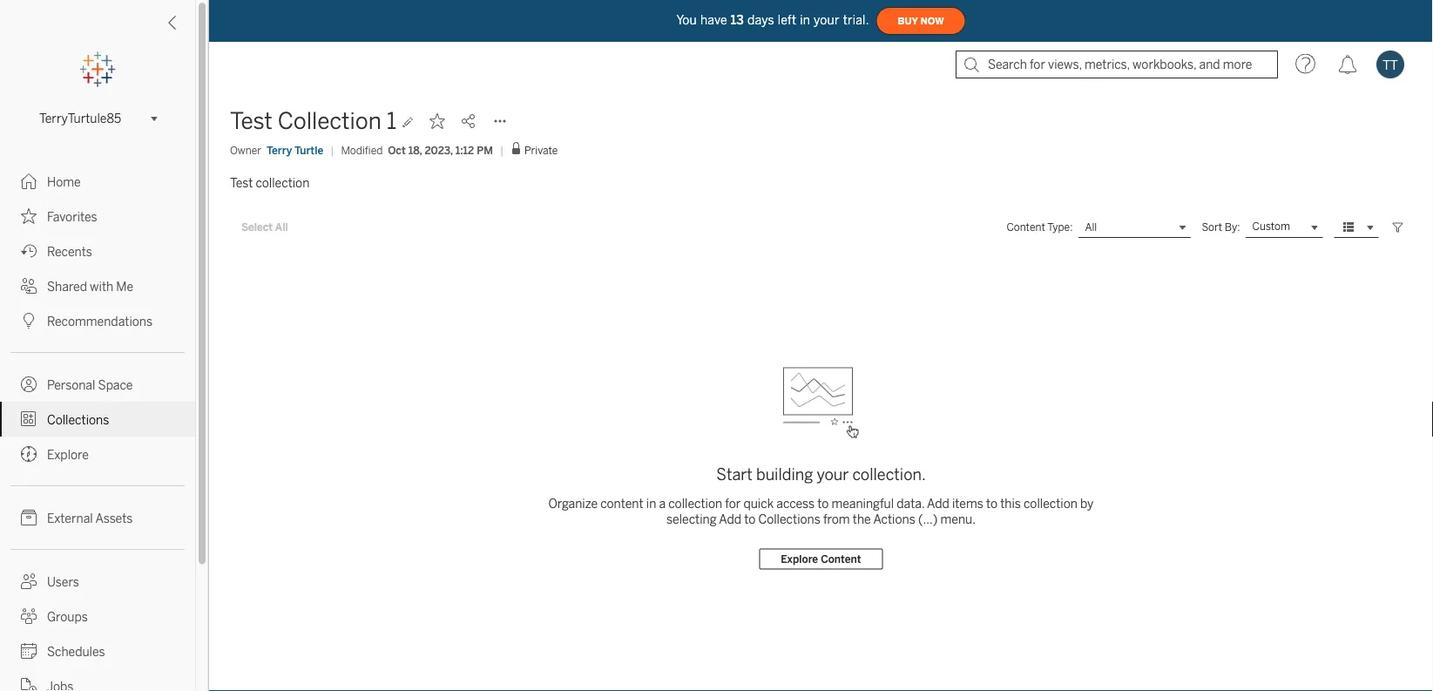 Task type: vqa. For each thing, say whether or not it's contained in the screenshot.
world
no



Task type: locate. For each thing, give the bounding box(es) containing it.
1 all from the left
[[275, 221, 288, 234]]

explore content button
[[759, 549, 883, 569]]

0 horizontal spatial collections
[[47, 413, 109, 427]]

me
[[116, 279, 133, 294]]

add up "(...)"
[[927, 497, 950, 511]]

0 vertical spatial add
[[927, 497, 950, 511]]

to down quick
[[744, 512, 756, 527]]

users link
[[0, 564, 195, 599]]

external assets
[[47, 511, 133, 525]]

1 horizontal spatial content
[[1007, 221, 1046, 233]]

terryturtule85
[[39, 111, 121, 126]]

all
[[275, 221, 288, 234], [1085, 221, 1097, 234]]

1 vertical spatial collections
[[759, 512, 821, 527]]

explore
[[47, 447, 89, 462], [781, 553, 818, 565]]

buy now
[[898, 15, 944, 26]]

2 all from the left
[[1085, 221, 1097, 234]]

by
[[1081, 497, 1094, 511]]

your left trial.
[[814, 13, 840, 27]]

1 vertical spatial content
[[821, 553, 862, 565]]

actions
[[874, 512, 916, 527]]

buy now button
[[876, 7, 966, 35]]

1 test from the top
[[230, 108, 273, 135]]

add down for
[[719, 512, 742, 527]]

you
[[677, 13, 697, 27]]

all inside button
[[275, 221, 288, 234]]

explore inside button
[[781, 553, 818, 565]]

1 horizontal spatial in
[[800, 13, 811, 27]]

to up from at the right of the page
[[818, 497, 829, 511]]

| right turtle
[[330, 144, 334, 156]]

1:12
[[456, 144, 474, 156]]

in inside organize content in a collection for quick access to meaningful data. add items to this collection by selecting add to collections from the actions (...) menu.
[[646, 497, 656, 511]]

days
[[748, 13, 775, 27]]

selecting
[[667, 512, 717, 527]]

0 horizontal spatial in
[[646, 497, 656, 511]]

test up owner
[[230, 108, 273, 135]]

shared
[[47, 279, 87, 294]]

collection left by
[[1024, 497, 1078, 511]]

0 vertical spatial collections
[[47, 413, 109, 427]]

explore inside "main navigation. press the up and down arrow keys to access links." element
[[47, 447, 89, 462]]

groups
[[47, 610, 88, 624]]

content down from at the right of the page
[[821, 553, 862, 565]]

collections down 'access'
[[759, 512, 821, 527]]

your
[[814, 13, 840, 27], [817, 465, 849, 484]]

| right pm
[[500, 144, 504, 156]]

1 vertical spatial explore
[[781, 553, 818, 565]]

collection
[[256, 176, 310, 190], [669, 497, 723, 511], [1024, 497, 1078, 511]]

collections inside organize content in a collection for quick access to meaningful data. add items to this collection by selecting add to collections from the actions (...) menu.
[[759, 512, 821, 527]]

collections
[[47, 413, 109, 427], [759, 512, 821, 527]]

all button
[[1078, 217, 1192, 238]]

navigation panel element
[[0, 52, 195, 691]]

|
[[330, 144, 334, 156], [500, 144, 504, 156]]

your up organize content in a collection for quick access to meaningful data. add items to this collection by selecting add to collections from the actions (...) menu. on the bottom of the page
[[817, 465, 849, 484]]

terry turtle link
[[267, 142, 324, 158]]

1 horizontal spatial collection
[[669, 497, 723, 511]]

explore down collections link
[[47, 447, 89, 462]]

0 horizontal spatial add
[[719, 512, 742, 527]]

content
[[601, 497, 644, 511]]

0 vertical spatial test
[[230, 108, 273, 135]]

2 test from the top
[[230, 176, 253, 190]]

start building your collection.
[[716, 465, 926, 484]]

test
[[230, 108, 273, 135], [230, 176, 253, 190]]

groups link
[[0, 599, 195, 634]]

users
[[47, 575, 79, 589]]

2023,
[[425, 144, 453, 156]]

turtle
[[295, 144, 324, 156]]

to
[[818, 497, 829, 511], [986, 497, 998, 511], [744, 512, 756, 527]]

1 horizontal spatial all
[[1085, 221, 1097, 234]]

select all
[[241, 221, 288, 234]]

1 horizontal spatial to
[[818, 497, 829, 511]]

0 horizontal spatial |
[[330, 144, 334, 156]]

select all button
[[230, 217, 299, 238]]

explore down organize content in a collection for quick access to meaningful data. add items to this collection by selecting add to collections from the actions (...) menu. on the bottom of the page
[[781, 553, 818, 565]]

content inside button
[[821, 553, 862, 565]]

shared with me link
[[0, 268, 195, 303]]

menu.
[[941, 512, 976, 527]]

collections down personal
[[47, 413, 109, 427]]

organize
[[549, 497, 598, 511]]

test for test collection
[[230, 176, 253, 190]]

content
[[1007, 221, 1046, 233], [821, 553, 862, 565]]

items
[[952, 497, 984, 511]]

0 horizontal spatial content
[[821, 553, 862, 565]]

buy
[[898, 15, 918, 26]]

custom
[[1253, 220, 1291, 233]]

collection down 'terry'
[[256, 176, 310, 190]]

favorites
[[47, 210, 97, 224]]

owner
[[230, 144, 261, 156]]

1 horizontal spatial collections
[[759, 512, 821, 527]]

for
[[725, 497, 741, 511]]

1 horizontal spatial explore
[[781, 553, 818, 565]]

content left type:
[[1007, 221, 1046, 233]]

in right left
[[800, 13, 811, 27]]

test down owner
[[230, 176, 253, 190]]

18,
[[408, 144, 422, 156]]

start
[[716, 465, 753, 484]]

1 vertical spatial in
[[646, 497, 656, 511]]

1 vertical spatial your
[[817, 465, 849, 484]]

to left the 'this'
[[986, 497, 998, 511]]

home link
[[0, 164, 195, 199]]

private
[[525, 144, 558, 157]]

0 vertical spatial explore
[[47, 447, 89, 462]]

1 vertical spatial test
[[230, 176, 253, 190]]

0 vertical spatial content
[[1007, 221, 1046, 233]]

in
[[800, 13, 811, 27], [646, 497, 656, 511]]

all right the "select"
[[275, 221, 288, 234]]

in left the a at the bottom left of the page
[[646, 497, 656, 511]]

collection up selecting
[[669, 497, 723, 511]]

organize content in a collection for quick access to meaningful data. add items to this collection by selecting add to collections from the actions (...) menu.
[[549, 497, 1094, 527]]

0 horizontal spatial all
[[275, 221, 288, 234]]

0 horizontal spatial collection
[[256, 176, 310, 190]]

0 horizontal spatial explore
[[47, 447, 89, 462]]

add
[[927, 497, 950, 511], [719, 512, 742, 527]]

1 horizontal spatial |
[[500, 144, 504, 156]]

all right type:
[[1085, 221, 1097, 234]]

1 vertical spatial add
[[719, 512, 742, 527]]



Task type: describe. For each thing, give the bounding box(es) containing it.
collections link
[[0, 402, 195, 437]]

13
[[731, 13, 744, 27]]

from
[[823, 512, 850, 527]]

meaningful
[[832, 497, 894, 511]]

0 vertical spatial in
[[800, 13, 811, 27]]

now
[[921, 15, 944, 26]]

pm
[[477, 144, 493, 156]]

favorites link
[[0, 199, 195, 234]]

this
[[1001, 497, 1021, 511]]

select
[[241, 221, 273, 234]]

personal space link
[[0, 367, 195, 402]]

2 horizontal spatial collection
[[1024, 497, 1078, 511]]

schedules
[[47, 644, 105, 659]]

shared with me
[[47, 279, 133, 294]]

content type:
[[1007, 221, 1073, 233]]

1 | from the left
[[330, 144, 334, 156]]

have
[[701, 13, 727, 27]]

the
[[853, 512, 871, 527]]

recents link
[[0, 234, 195, 268]]

personal
[[47, 378, 95, 392]]

space
[[98, 378, 133, 392]]

terryturtule85 button
[[32, 108, 163, 129]]

1
[[387, 108, 397, 135]]

oct
[[388, 144, 406, 156]]

you have 13 days left in your trial.
[[677, 13, 869, 27]]

access
[[777, 497, 815, 511]]

with
[[90, 279, 113, 294]]

recommendations link
[[0, 303, 195, 338]]

2 horizontal spatial to
[[986, 497, 998, 511]]

type:
[[1048, 221, 1073, 233]]

by:
[[1225, 221, 1240, 233]]

external
[[47, 511, 93, 525]]

home
[[47, 175, 81, 189]]

assets
[[95, 511, 133, 525]]

2 | from the left
[[500, 144, 504, 156]]

building
[[756, 465, 813, 484]]

test for test collection 1
[[230, 108, 273, 135]]

sort
[[1202, 221, 1223, 233]]

explore for explore content
[[781, 553, 818, 565]]

explore for explore
[[47, 447, 89, 462]]

collection.
[[853, 465, 926, 484]]

(...)
[[918, 512, 938, 527]]

owner terry turtle | modified oct 18, 2023, 1:12 pm |
[[230, 144, 504, 156]]

all inside popup button
[[1085, 221, 1097, 234]]

sort by:
[[1202, 221, 1240, 233]]

a
[[659, 497, 666, 511]]

schedules link
[[0, 634, 195, 668]]

terry
[[267, 144, 292, 156]]

1 horizontal spatial add
[[927, 497, 950, 511]]

external assets link
[[0, 500, 195, 535]]

recommendations
[[47, 314, 153, 329]]

recents
[[47, 244, 92, 259]]

0 vertical spatial your
[[814, 13, 840, 27]]

collections inside collections link
[[47, 413, 109, 427]]

list view image
[[1341, 220, 1357, 235]]

left
[[778, 13, 797, 27]]

custom button
[[1246, 217, 1324, 238]]

personal space
[[47, 378, 133, 392]]

explore content
[[781, 553, 862, 565]]

test collection
[[230, 176, 310, 190]]

test collection 1
[[230, 108, 397, 135]]

explore link
[[0, 437, 195, 471]]

modified
[[341, 144, 383, 156]]

quick
[[744, 497, 774, 511]]

Search for views, metrics, workbooks, and more text field
[[956, 51, 1278, 78]]

collection
[[278, 108, 382, 135]]

0 horizontal spatial to
[[744, 512, 756, 527]]

trial.
[[843, 13, 869, 27]]

data.
[[897, 497, 925, 511]]

main navigation. press the up and down arrow keys to access links. element
[[0, 164, 195, 691]]



